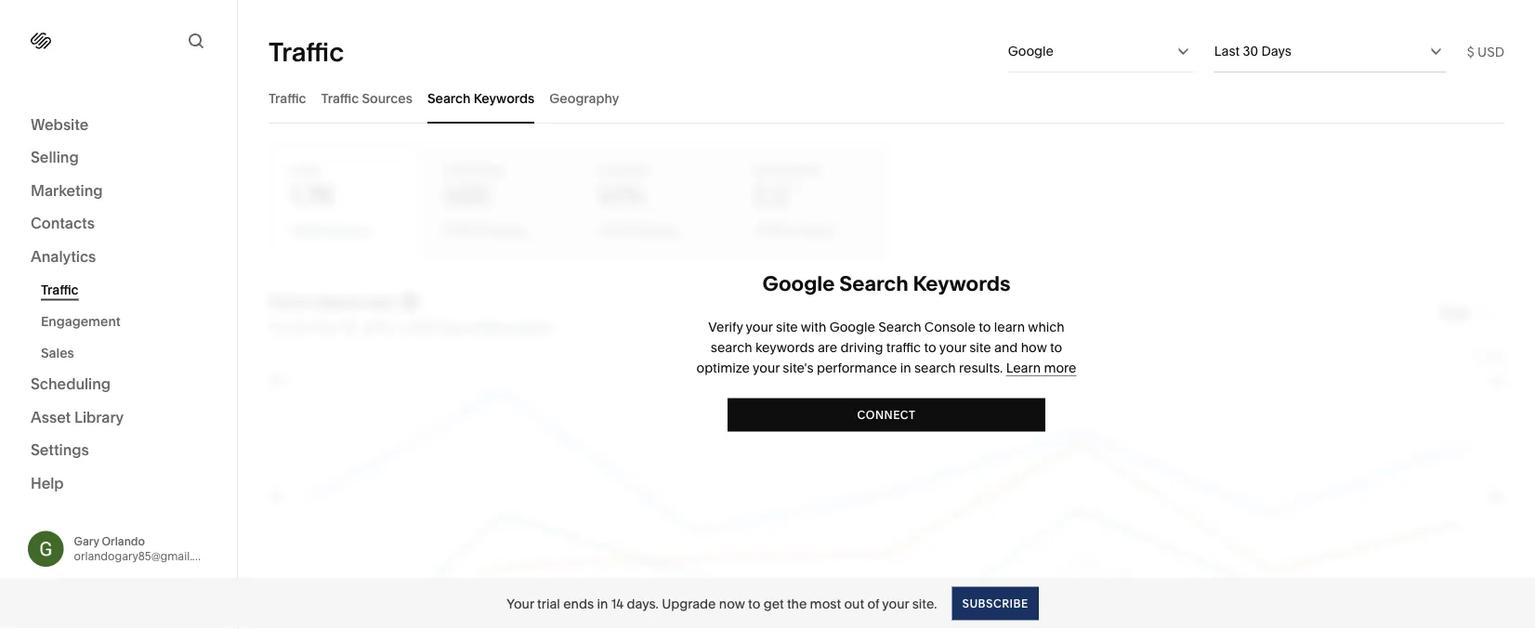 Task type: locate. For each thing, give the bounding box(es) containing it.
search
[[428, 90, 471, 106], [840, 271, 909, 296], [879, 319, 922, 335]]

your
[[746, 319, 773, 335], [940, 339, 967, 355], [753, 360, 780, 376], [883, 596, 910, 612]]

analytics
[[31, 247, 96, 265]]

in left "14"
[[597, 596, 608, 612]]

google inside "field"
[[1009, 43, 1054, 59]]

1 vertical spatial site
[[970, 339, 992, 355]]

0 vertical spatial keywords
[[474, 90, 535, 106]]

to left learn
[[979, 319, 992, 335]]

orlandogary85@gmail.com
[[74, 550, 216, 563]]

2 vertical spatial google
[[830, 319, 876, 335]]

0 horizontal spatial site
[[776, 319, 798, 335]]

30
[[1244, 43, 1259, 59]]

tab list
[[269, 73, 1505, 124]]

site's
[[783, 360, 814, 376]]

usd
[[1478, 44, 1505, 60]]

1 horizontal spatial site
[[970, 339, 992, 355]]

$
[[1468, 44, 1475, 60]]

0 vertical spatial google
[[1009, 43, 1054, 59]]

0 horizontal spatial search
[[711, 339, 753, 355]]

gary
[[74, 535, 99, 548]]

learn
[[1007, 360, 1041, 376]]

driving
[[841, 339, 884, 355]]

in down traffic
[[901, 360, 912, 376]]

traffic
[[269, 36, 344, 67], [269, 90, 306, 106], [321, 90, 359, 106], [41, 282, 79, 298]]

your trial ends in 14 days. upgrade now to get the most out of your site.
[[507, 596, 938, 612]]

sales
[[41, 345, 74, 361]]

contacts link
[[31, 213, 206, 235]]

keywords up console
[[913, 271, 1011, 296]]

analytics link
[[31, 246, 206, 268]]

days
[[1262, 43, 1292, 59]]

asset library
[[31, 408, 124, 426]]

1 horizontal spatial keywords
[[913, 271, 1011, 296]]

settings link
[[31, 440, 206, 462]]

search keywords
[[428, 90, 535, 106]]

search keywords button
[[428, 73, 535, 124]]

performance
[[817, 360, 897, 376]]

in
[[901, 360, 912, 376], [597, 596, 608, 612]]

traffic button
[[269, 73, 306, 124]]

traffic down analytics
[[41, 282, 79, 298]]

how
[[1022, 339, 1048, 355]]

google
[[1009, 43, 1054, 59], [763, 271, 835, 296], [830, 319, 876, 335]]

learn more link
[[1007, 360, 1077, 377]]

search down verify
[[711, 339, 753, 355]]

learn
[[995, 319, 1026, 335]]

1 horizontal spatial search
[[915, 360, 956, 376]]

with
[[801, 319, 827, 335]]

help
[[31, 474, 64, 492]]

1 horizontal spatial in
[[901, 360, 912, 376]]

search
[[711, 339, 753, 355], [915, 360, 956, 376]]

your down keywords
[[753, 360, 780, 376]]

scheduling link
[[31, 374, 206, 396]]

which
[[1029, 319, 1065, 335]]

0 vertical spatial search
[[428, 90, 471, 106]]

more
[[1045, 360, 1077, 376]]

your right of
[[883, 596, 910, 612]]

your
[[507, 596, 534, 612]]

tab list containing traffic
[[269, 73, 1505, 124]]

in inside verify your site with google search console to learn which search keywords are driving traffic to your site and how to optimize your site's performance in search results.
[[901, 360, 912, 376]]

out
[[845, 596, 865, 612]]

search up traffic
[[879, 319, 922, 335]]

0 horizontal spatial keywords
[[474, 90, 535, 106]]

1 vertical spatial in
[[597, 596, 608, 612]]

0 vertical spatial site
[[776, 319, 798, 335]]

are
[[818, 339, 838, 355]]

to
[[979, 319, 992, 335], [925, 339, 937, 355], [1051, 339, 1063, 355], [749, 596, 761, 612]]

0 vertical spatial search
[[711, 339, 753, 355]]

traffic left the sources
[[321, 90, 359, 106]]

keywords
[[756, 339, 815, 355]]

keywords left geography button
[[474, 90, 535, 106]]

your up keywords
[[746, 319, 773, 335]]

2 vertical spatial search
[[879, 319, 922, 335]]

console
[[925, 319, 976, 335]]

site
[[776, 319, 798, 335], [970, 339, 992, 355]]

14
[[611, 596, 624, 612]]

site up "results."
[[970, 339, 992, 355]]

search right the sources
[[428, 90, 471, 106]]

marketing
[[31, 181, 103, 199]]

search up verify your site with google search console to learn which search keywords are driving traffic to your site and how to optimize your site's performance in search results.
[[840, 271, 909, 296]]

selling link
[[31, 147, 206, 169]]

settings
[[31, 441, 89, 459]]

keywords
[[474, 90, 535, 106], [913, 271, 1011, 296]]

traffic sources button
[[321, 73, 413, 124]]

to up more
[[1051, 339, 1063, 355]]

search down traffic
[[915, 360, 956, 376]]

sales link
[[41, 337, 217, 369]]

traffic sources
[[321, 90, 413, 106]]

google for google
[[1009, 43, 1054, 59]]

search inside search keywords button
[[428, 90, 471, 106]]

1 vertical spatial google
[[763, 271, 835, 296]]

0 vertical spatial in
[[901, 360, 912, 376]]

orlando
[[102, 535, 145, 548]]

site up keywords
[[776, 319, 798, 335]]

Google field
[[1009, 31, 1194, 72]]

traffic
[[887, 339, 922, 355]]

to left get
[[749, 596, 761, 612]]

traffic left traffic sources
[[269, 90, 306, 106]]

traffic link
[[41, 274, 217, 305]]

last 30 days button
[[1215, 31, 1447, 72]]



Task type: describe. For each thing, give the bounding box(es) containing it.
last
[[1215, 43, 1240, 59]]

google inside verify your site with google search console to learn which search keywords are driving traffic to your site and how to optimize your site's performance in search results.
[[830, 319, 876, 335]]

connect
[[858, 408, 916, 422]]

selling
[[31, 148, 79, 166]]

1 vertical spatial keywords
[[913, 271, 1011, 296]]

subscribe button
[[953, 587, 1039, 621]]

your down console
[[940, 339, 967, 355]]

1 vertical spatial search
[[840, 271, 909, 296]]

verify
[[709, 319, 743, 335]]

subscribe
[[963, 597, 1029, 610]]

results.
[[960, 360, 1004, 376]]

traffic up traffic button
[[269, 36, 344, 67]]

geography
[[550, 90, 620, 106]]

trial
[[537, 596, 561, 612]]

the
[[787, 596, 807, 612]]

verify your site with google search console to learn which search keywords are driving traffic to your site and how to optimize your site's performance in search results.
[[697, 319, 1065, 376]]

search inside verify your site with google search console to learn which search keywords are driving traffic to your site and how to optimize your site's performance in search results.
[[879, 319, 922, 335]]

scheduling
[[31, 375, 111, 393]]

to right traffic
[[925, 339, 937, 355]]

and
[[995, 339, 1018, 355]]

gary orlando orlandogary85@gmail.com
[[74, 535, 216, 563]]

optimize
[[697, 360, 750, 376]]

upgrade
[[662, 596, 716, 612]]

asset library link
[[31, 407, 206, 429]]

0 horizontal spatial in
[[597, 596, 608, 612]]

last 30 days
[[1215, 43, 1292, 59]]

of
[[868, 596, 880, 612]]

learn more
[[1007, 360, 1077, 376]]

asset
[[31, 408, 71, 426]]

google search keywords
[[763, 271, 1011, 296]]

get
[[764, 596, 784, 612]]

1 vertical spatial search
[[915, 360, 956, 376]]

geography button
[[550, 73, 620, 124]]

now
[[719, 596, 745, 612]]

most
[[810, 596, 842, 612]]

ends
[[564, 596, 594, 612]]

site.
[[913, 596, 938, 612]]

keywords inside button
[[474, 90, 535, 106]]

library
[[74, 408, 124, 426]]

traffic inside button
[[321, 90, 359, 106]]

help link
[[31, 473, 64, 494]]

website link
[[31, 114, 206, 136]]

engagement
[[41, 313, 121, 329]]

sources
[[362, 90, 413, 106]]

engagement link
[[41, 305, 217, 337]]

days.
[[627, 596, 659, 612]]

marketing link
[[31, 180, 206, 202]]

connect button
[[728, 398, 1046, 432]]

website
[[31, 115, 89, 133]]

contacts
[[31, 214, 95, 232]]

google for google search keywords
[[763, 271, 835, 296]]

$ usd
[[1468, 44, 1505, 60]]



Task type: vqa. For each thing, say whether or not it's contained in the screenshot.
the code inside the 'inject custom code or scripts to enhance specific parts of your page. learn more'
no



